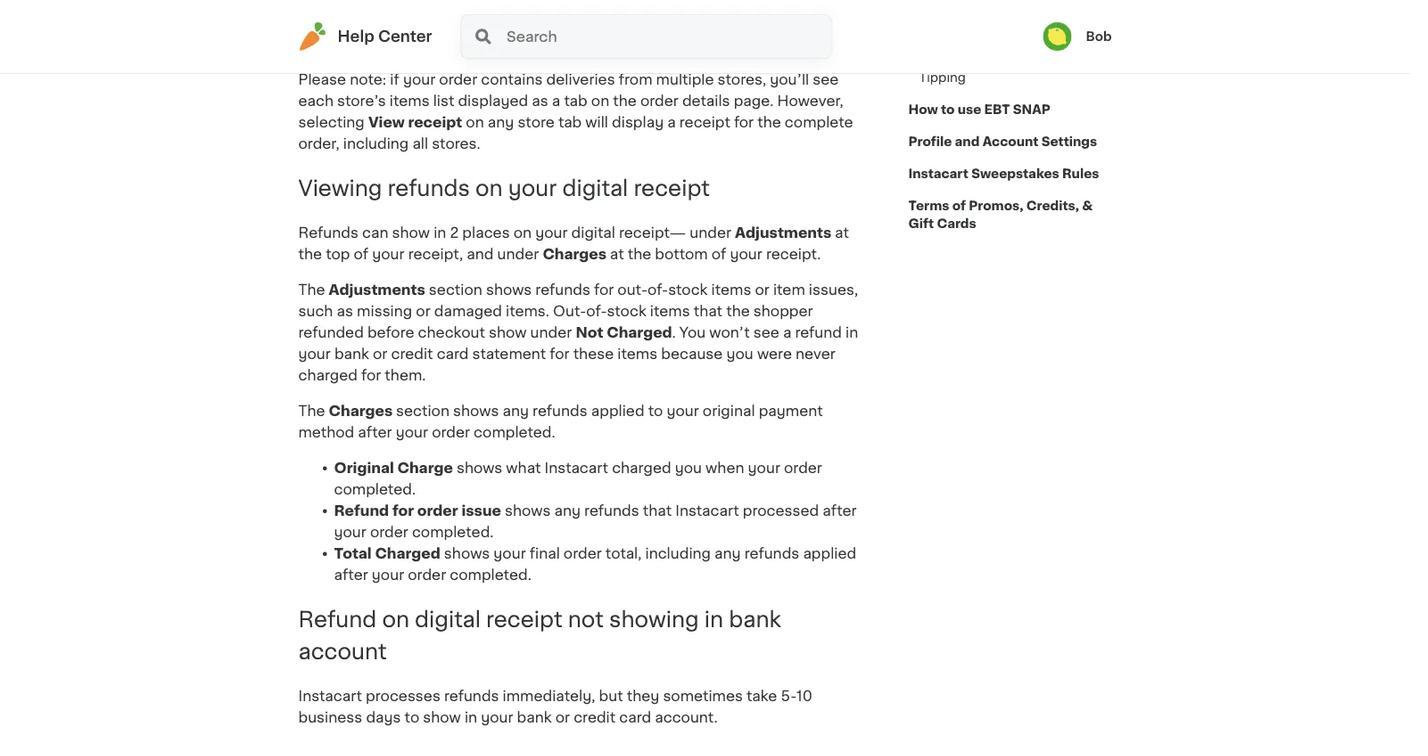 Task type: describe. For each thing, give the bounding box(es) containing it.
were
[[757, 347, 792, 361]]

showing
[[609, 609, 699, 631]]

instacart processes refunds immediately, but they sometimes take 5-10 business days to show in your bank or credit card account.
[[298, 689, 812, 725]]

please note: if your order contains deliveries from multiple stores, you'll see each store's items list displayed as a tab on the order details page. however, selecting
[[298, 73, 844, 130]]

statement
[[472, 347, 546, 361]]

such
[[298, 304, 333, 319]]

you inside . you won't see a refund in your bank or credit card statement for these items because you were never charged for them.
[[726, 347, 753, 361]]

bottom
[[655, 247, 708, 261]]

completed. inside shows what instacart charged you when your order completed.
[[334, 483, 416, 497]]

instacart fees and taxes link
[[908, 29, 1080, 62]]

card inside . you won't see a refund in your bank or credit card statement for these items because you were never charged for them.
[[437, 347, 469, 361]]

charged for total charged
[[375, 547, 440, 561]]

or inside instacart processes refunds immediately, but they sometimes take 5-10 business days to show in your bank or credit card account.
[[555, 711, 570, 725]]

each
[[298, 94, 334, 108]]

account.
[[655, 711, 718, 725]]

your up charge
[[396, 426, 428, 440]]

before
[[367, 326, 414, 340]]

terms of promos, credits, & gift cards link
[[908, 190, 1112, 240]]

credit inside . you won't see a refund in your bank or credit card statement for these items because you were never charged for them.
[[391, 347, 433, 361]]

the charges
[[298, 404, 396, 418]]

refunds
[[298, 226, 359, 240]]

contains
[[481, 73, 543, 87]]

Search search field
[[505, 15, 831, 58]]

. you won't see a refund in your bank or credit card statement for these items because you were never charged for them.
[[298, 326, 858, 383]]

processed
[[743, 504, 819, 518]]

sometimes
[[663, 689, 743, 704]]

0 vertical spatial of-
[[648, 283, 668, 297]]

details inside please note: if your order contains deliveries from multiple stores, you'll see each store's items list displayed as a tab on the order details page. however, selecting
[[682, 94, 730, 108]]

1 vertical spatial view
[[368, 115, 405, 130]]

issue
[[461, 504, 501, 518]]

store
[[518, 115, 555, 130]]

list
[[433, 94, 454, 108]]

bob
[[1086, 30, 1112, 43]]

please
[[298, 73, 346, 87]]

instacart inside shows any refunds that instacart processed after your order completed.
[[675, 504, 739, 518]]

order,
[[298, 137, 340, 151]]

instacart sweepstakes rules
[[908, 168, 1099, 180]]

you inside click view order detail for the order you want to review. at the top of the order details page, click
[[596, 15, 623, 29]]

refunds down all
[[388, 178, 470, 199]]

a inside please note: if your order contains deliveries from multiple stores, you'll see each store's items list displayed as a tab on the order details page. however, selecting
[[552, 94, 560, 108]]

the adjustments
[[298, 283, 425, 297]]

gift
[[908, 218, 934, 230]]

center
[[378, 29, 432, 44]]

card inside instacart processes refunds immediately, but they sometimes take 5-10 business days to show in your bank or credit card account.
[[619, 711, 651, 725]]

on inside please note: if your order contains deliveries from multiple stores, you'll see each store's items list displayed as a tab on the order details page. however, selecting
[[591, 94, 609, 108]]

top inside at the top of your receipt, and under
[[326, 247, 350, 261]]

receipt—
[[619, 226, 686, 240]]

original charge
[[334, 461, 453, 476]]

receipt up receipt—
[[634, 178, 710, 199]]

terms of promos, credits, & gift cards
[[908, 200, 1093, 230]]

tipping link
[[908, 62, 977, 94]]

for inside click view order detail for the order you want to review. at the top of the order details page, click
[[503, 15, 523, 29]]

terms
[[908, 200, 949, 212]]

under inside at the top of your receipt, and under
[[497, 247, 539, 261]]

under inside section shows refunds for out-of-stock items or item issues, such as missing or damaged items. out-of-stock items that the shopper refunded before checkout show under
[[530, 326, 572, 340]]

on inside refund on digital receipt not showing in bank account
[[382, 609, 409, 631]]

user avatar image
[[1043, 22, 1072, 51]]

of inside click view order detail for the order you want to review. at the top of the order details page, click
[[409, 37, 423, 51]]

section for adjustments
[[429, 283, 482, 297]]

at
[[334, 37, 350, 51]]

any inside section shows any refunds applied to your original payment method after your order completed.
[[503, 404, 529, 418]]

the inside at the top of your receipt, and under
[[298, 247, 322, 261]]

0 horizontal spatial stock
[[607, 304, 646, 319]]

bob link
[[1043, 22, 1112, 51]]

shows your final order total, including any refunds applied after your order completed.
[[334, 547, 856, 583]]

items inside . you won't see a refund in your bank or credit card statement for these items because you were never charged for them.
[[617, 347, 658, 361]]

deliveries
[[546, 73, 615, 87]]

damaged
[[434, 304, 502, 319]]

the down receipt—
[[628, 247, 651, 261]]

as inside section shows refunds for out-of-stock items or item issues, such as missing or damaged items. out-of-stock items that the shopper refunded before checkout show under
[[337, 304, 353, 319]]

1 horizontal spatial charges
[[543, 247, 606, 261]]

bank inside . you won't see a refund in your bank or credit card statement for these items because you were never charged for them.
[[334, 347, 369, 361]]

displayed
[[458, 94, 528, 108]]

not charged
[[576, 326, 672, 340]]

for left these
[[550, 347, 570, 361]]

want
[[627, 15, 661, 29]]

viewing refunds on your digital receipt
[[298, 178, 710, 199]]

after inside section shows any refunds applied to your original payment method after your order completed.
[[358, 426, 392, 440]]

receipt.
[[766, 247, 821, 261]]

your inside shows any refunds that instacart processed after your order completed.
[[334, 525, 366, 540]]

store's
[[337, 94, 386, 108]]

and inside coupons and promotions link
[[979, 7, 1003, 20]]

missing
[[357, 304, 412, 319]]

refunds can show in 2 places on your digital receipt— under adjustments
[[298, 226, 835, 240]]

your down viewing refunds on your digital receipt at the top of the page
[[535, 226, 568, 240]]

any inside shows any refunds that instacart processed after your order completed.
[[554, 504, 581, 518]]

shows for original charge
[[457, 461, 502, 476]]

complete
[[785, 115, 853, 130]]

refunds inside section shows refunds for out-of-stock items or item issues, such as missing or damaged items. out-of-stock items that the shopper refunded before checkout show under
[[535, 283, 590, 297]]

display
[[612, 115, 664, 130]]

order up display
[[640, 94, 679, 108]]

account
[[298, 641, 387, 663]]

order left detail
[[413, 15, 454, 29]]

or up checkout
[[416, 304, 431, 319]]

your up refunds can show in 2 places on your digital receipt— under adjustments
[[508, 178, 557, 199]]

shows what instacart charged you when your order completed.
[[334, 461, 822, 497]]

or left item
[[755, 283, 770, 297]]

after inside shows any refunds that instacart processed after your order completed.
[[823, 504, 857, 518]]

fees
[[978, 39, 1005, 52]]

you
[[679, 326, 706, 340]]

how to use ebt snap link
[[908, 94, 1051, 126]]

the for section shows refunds for out-of-stock items or item issues, such as missing or damaged items. out-of-stock items that the shopper refunded before checkout show under
[[298, 283, 325, 297]]

never
[[796, 347, 835, 361]]

on up places
[[475, 178, 503, 199]]

order left issue
[[417, 504, 458, 518]]

charged for not charged
[[607, 326, 672, 340]]

items up .
[[650, 304, 690, 319]]

receipt,
[[408, 247, 463, 261]]

click view order detail for the order you want to review. at the top of the order details page, click
[[334, 15, 733, 51]]

not
[[576, 326, 603, 340]]

completed. inside shows any refunds that instacart processed after your order completed.
[[412, 525, 494, 540]]

how
[[908, 103, 938, 116]]

business
[[298, 711, 362, 725]]

bank inside instacart processes refunds immediately, but they sometimes take 5-10 business days to show in your bank or credit card account.
[[517, 711, 552, 725]]

original
[[334, 461, 394, 476]]

&
[[1082, 200, 1093, 212]]

the inside please note: if your order contains deliveries from multiple stores, you'll see each store's items list displayed as a tab on the order details page. however, selecting
[[613, 94, 637, 108]]

on any store tab will display a receipt for the complete order, including all stores.
[[298, 115, 853, 151]]

that inside section shows refunds for out-of-stock items or item issues, such as missing or damaged items. out-of-stock items that the shopper refunded before checkout show under
[[694, 304, 723, 319]]

the up the "page,"
[[527, 15, 550, 29]]

in left 2
[[434, 226, 446, 240]]

the up list at the top of page
[[427, 37, 451, 51]]

instacart fees and taxes
[[919, 39, 1069, 52]]

refunds inside instacart processes refunds immediately, but they sometimes take 5-10 business days to show in your bank or credit card account.
[[444, 689, 499, 704]]

1 vertical spatial at
[[610, 247, 624, 261]]

of inside at the top of your receipt, and under
[[354, 247, 368, 261]]

digital inside refund on digital receipt not showing in bank account
[[415, 609, 481, 631]]

0 vertical spatial digital
[[562, 178, 628, 199]]

or inside . you won't see a refund in your bank or credit card statement for these items because you were never charged for them.
[[373, 347, 387, 361]]

top inside click view order detail for the order you want to review. at the top of the order details page, click
[[381, 37, 405, 51]]

settings
[[1041, 136, 1097, 148]]

the inside section shows refunds for out-of-stock items or item issues, such as missing or damaged items. out-of-stock items that the shopper refunded before checkout show under
[[726, 304, 750, 319]]

total
[[334, 547, 372, 561]]

shows for refund for order issue
[[505, 504, 551, 518]]

instacart inside shows what instacart charged you when your order completed.
[[545, 461, 608, 476]]

they
[[627, 689, 659, 704]]

items up "won't"
[[711, 283, 751, 297]]

shows inside section shows any refunds applied to your original payment method after your order completed.
[[453, 404, 499, 418]]

order down detail
[[454, 37, 493, 51]]

coupons and promotions link
[[908, 0, 1089, 29]]

stores.
[[432, 137, 481, 151]]

section shows any refunds applied to your original payment method after your order completed.
[[298, 404, 823, 440]]

view inside click view order detail for the order you want to review. at the top of the order details page, click
[[373, 15, 410, 29]]

section for charges
[[396, 404, 449, 418]]

order up the "page,"
[[554, 15, 592, 29]]

snap
[[1013, 103, 1051, 116]]

to inside how to use ebt snap link
[[941, 103, 955, 116]]

.
[[672, 326, 676, 340]]

credits,
[[1026, 200, 1079, 212]]

order down shows any refunds that instacart processed after your order completed.
[[564, 547, 602, 561]]

charged inside . you won't see a refund in your bank or credit card statement for these items because you were never charged for them.
[[298, 368, 358, 383]]

order down total charged
[[408, 568, 446, 583]]

your inside please note: if your order contains deliveries from multiple stores, you'll see each store's items list displayed as a tab on the order details page. however, selecting
[[403, 73, 435, 87]]

issues,
[[809, 283, 858, 297]]

on inside on any store tab will display a receipt for the complete order, including all stores.
[[466, 115, 484, 130]]

charge
[[397, 461, 453, 476]]

selecting
[[298, 115, 365, 130]]

help center link
[[298, 22, 432, 51]]

the inside on any store tab will display a receipt for the complete order, including all stores.
[[757, 115, 781, 130]]

what
[[506, 461, 541, 476]]

instacart for processes
[[298, 689, 362, 704]]

your left original
[[667, 404, 699, 418]]

viewing
[[298, 178, 382, 199]]

charges at the bottom of your receipt.
[[543, 247, 825, 261]]

original
[[703, 404, 755, 418]]

out-
[[617, 283, 648, 297]]

not
[[568, 609, 604, 631]]

all
[[412, 137, 428, 151]]

places
[[462, 226, 510, 240]]

show inside instacart processes refunds immediately, but they sometimes take 5-10 business days to show in your bank or credit card account.
[[423, 711, 461, 725]]

how to use ebt snap
[[908, 103, 1051, 116]]

page.
[[734, 94, 774, 108]]



Task type: vqa. For each thing, say whether or not it's contained in the screenshot.
the charges
yes



Task type: locate. For each thing, give the bounding box(es) containing it.
completed. inside shows your final order total, including any refunds applied after your order completed.
[[450, 568, 531, 583]]

2 horizontal spatial you
[[726, 347, 753, 361]]

stock down charges at the bottom of your receipt.
[[668, 283, 708, 297]]

0 vertical spatial top
[[381, 37, 405, 51]]

your down total charged
[[372, 568, 404, 583]]

shows inside shows your final order total, including any refunds applied after your order completed.
[[444, 547, 490, 561]]

charged down out-
[[607, 326, 672, 340]]

order inside shows any refunds that instacart processed after your order completed.
[[370, 525, 408, 540]]

order up list at the top of page
[[439, 73, 477, 87]]

tipping
[[919, 71, 966, 84]]

0 horizontal spatial you
[[596, 15, 623, 29]]

1 horizontal spatial of-
[[648, 283, 668, 297]]

instacart down when
[[675, 504, 739, 518]]

order up total charged
[[370, 525, 408, 540]]

instacart for sweepstakes
[[908, 168, 969, 180]]

your right when
[[748, 461, 780, 476]]

shows inside shows what instacart charged you when your order completed.
[[457, 461, 502, 476]]

after inside shows your final order total, including any refunds applied after your order completed.
[[334, 568, 368, 583]]

0 horizontal spatial charged
[[375, 547, 440, 561]]

including inside on any store tab will display a receipt for the complete order, including all stores.
[[343, 137, 409, 151]]

under
[[690, 226, 731, 240], [497, 247, 539, 261], [530, 326, 572, 340]]

for inside on any store tab will display a receipt for the complete order, including all stores.
[[734, 115, 754, 130]]

take
[[747, 689, 777, 704]]

adjustments
[[735, 226, 831, 240], [329, 283, 425, 297]]

refunds inside shows any refunds that instacart processed after your order completed.
[[584, 504, 639, 518]]

0 vertical spatial refund
[[334, 504, 389, 518]]

order inside shows what instacart charged you when your order completed.
[[784, 461, 822, 476]]

card down "they"
[[619, 711, 651, 725]]

in
[[434, 226, 446, 240], [846, 326, 858, 340], [704, 609, 723, 631], [465, 711, 477, 725]]

however,
[[777, 94, 844, 108]]

0 vertical spatial section
[[429, 283, 482, 297]]

applied down processed
[[803, 547, 856, 561]]

any inside shows your final order total, including any refunds applied after your order completed.
[[714, 547, 741, 561]]

show up receipt, in the left of the page
[[392, 226, 430, 240]]

0 horizontal spatial that
[[643, 504, 672, 518]]

0 horizontal spatial card
[[437, 347, 469, 361]]

0 horizontal spatial applied
[[591, 404, 644, 418]]

you inside shows what instacart charged you when your order completed.
[[675, 461, 702, 476]]

instacart down coupons on the right top
[[919, 39, 975, 52]]

0 vertical spatial charges
[[543, 247, 606, 261]]

refunds inside section shows any refunds applied to your original payment method after your order completed.
[[533, 404, 587, 418]]

1 vertical spatial details
[[682, 94, 730, 108]]

0 vertical spatial see
[[813, 73, 839, 87]]

your up total in the bottom left of the page
[[334, 525, 366, 540]]

charged up the charges
[[298, 368, 358, 383]]

refunds
[[388, 178, 470, 199], [535, 283, 590, 297], [533, 404, 587, 418], [584, 504, 639, 518], [744, 547, 799, 561], [444, 689, 499, 704]]

to
[[665, 15, 680, 29], [941, 103, 955, 116], [648, 404, 663, 418], [405, 711, 419, 725]]

your inside . you won't see a refund in your bank or credit card statement for these items because you were never charged for them.
[[298, 347, 331, 361]]

charged up shows any refunds that instacart processed after your order completed.
[[612, 461, 671, 476]]

at inside at the top of your receipt, and under
[[835, 226, 849, 240]]

2 the from the top
[[298, 404, 325, 418]]

items inside please note: if your order contains deliveries from multiple stores, you'll see each store's items list displayed as a tab on the order details page. however, selecting
[[390, 94, 430, 108]]

items up view receipt
[[390, 94, 430, 108]]

in inside . you won't see a refund in your bank or credit card statement for these items because you were never charged for them.
[[846, 326, 858, 340]]

days
[[366, 711, 401, 725]]

0 vertical spatial card
[[437, 347, 469, 361]]

promos,
[[969, 200, 1023, 212]]

1 vertical spatial refund
[[298, 609, 377, 631]]

1 horizontal spatial top
[[381, 37, 405, 51]]

0 vertical spatial as
[[532, 94, 548, 108]]

a up store
[[552, 94, 560, 108]]

applied inside shows your final order total, including any refunds applied after your order completed.
[[803, 547, 856, 561]]

bank down refunded
[[334, 347, 369, 361]]

instacart for fees
[[919, 39, 975, 52]]

shows inside shows any refunds that instacart processed after your order completed.
[[505, 504, 551, 518]]

in right days
[[465, 711, 477, 725]]

as inside please note: if your order contains deliveries from multiple stores, you'll see each store's items list displayed as a tab on the order details page. however, selecting
[[532, 94, 548, 108]]

under down places
[[497, 247, 539, 261]]

a down shopper
[[783, 326, 791, 340]]

0 vertical spatial stock
[[668, 283, 708, 297]]

in inside refund on digital receipt not showing in bank account
[[704, 609, 723, 631]]

section inside section shows any refunds applied to your original payment method after your order completed.
[[396, 404, 449, 418]]

your inside instacart processes refunds immediately, but they sometimes take 5-10 business days to show in your bank or credit card account.
[[481, 711, 513, 725]]

including inside shows your final order total, including any refunds applied after your order completed.
[[645, 547, 711, 561]]

for inside section shows refunds for out-of-stock items or item issues, such as missing or damaged items. out-of-stock items that the shopper refunded before checkout show under
[[594, 283, 614, 297]]

order inside section shows any refunds applied to your original payment method after your order completed.
[[432, 426, 470, 440]]

1 horizontal spatial applied
[[803, 547, 856, 561]]

receipt inside on any store tab will display a receipt for the complete order, including all stores.
[[679, 115, 730, 130]]

see inside . you won't see a refund in your bank or credit card statement for these items because you were never charged for them.
[[753, 326, 779, 340]]

at
[[835, 226, 849, 240], [610, 247, 624, 261]]

instacart up business in the bottom left of the page
[[298, 689, 362, 704]]

as up store
[[532, 94, 548, 108]]

shows inside section shows refunds for out-of-stock items or item issues, such as missing or damaged items. out-of-stock items that the shopper refunded before checkout show under
[[486, 283, 532, 297]]

items.
[[506, 304, 549, 319]]

click
[[591, 37, 624, 51]]

credit
[[391, 347, 433, 361], [574, 711, 616, 725]]

0 vertical spatial charged
[[298, 368, 358, 383]]

section inside section shows refunds for out-of-stock items or item issues, such as missing or damaged items. out-of-stock items that the shopper refunded before checkout show under
[[429, 283, 482, 297]]

refund for refund for order issue
[[334, 504, 389, 518]]

see inside please note: if your order contains deliveries from multiple stores, you'll see each store's items list displayed as a tab on the order details page. however, selecting
[[813, 73, 839, 87]]

for left them.
[[361, 368, 381, 383]]

1 vertical spatial after
[[823, 504, 857, 518]]

1 vertical spatial card
[[619, 711, 651, 725]]

shows up items.
[[486, 283, 532, 297]]

1 vertical spatial that
[[643, 504, 672, 518]]

0 vertical spatial bank
[[334, 347, 369, 361]]

1 vertical spatial under
[[497, 247, 539, 261]]

2 vertical spatial bank
[[517, 711, 552, 725]]

profile and account settings
[[908, 136, 1097, 148]]

the
[[527, 15, 550, 29], [353, 37, 377, 51], [427, 37, 451, 51], [613, 94, 637, 108], [757, 115, 781, 130], [298, 247, 322, 261], [628, 247, 651, 261], [726, 304, 750, 319]]

completed. down original
[[334, 483, 416, 497]]

account
[[983, 136, 1039, 148]]

shopper
[[753, 304, 813, 319]]

details
[[496, 37, 544, 51], [682, 94, 730, 108]]

1 vertical spatial applied
[[803, 547, 856, 561]]

0 vertical spatial the
[[298, 283, 325, 297]]

refunded
[[298, 326, 364, 340]]

0 vertical spatial show
[[392, 226, 430, 240]]

0 vertical spatial that
[[694, 304, 723, 319]]

of- up "not"
[[586, 304, 607, 319]]

2
[[450, 226, 459, 240]]

a
[[552, 94, 560, 108], [667, 115, 676, 130], [783, 326, 791, 340]]

applied inside section shows any refunds applied to your original payment method after your order completed.
[[591, 404, 644, 418]]

to right want
[[665, 15, 680, 29]]

1 the from the top
[[298, 283, 325, 297]]

any down displayed
[[488, 115, 514, 130]]

to inside instacart processes refunds immediately, but they sometimes take 5-10 business days to show in your bank or credit card account.
[[405, 711, 419, 725]]

instacart inside instacart sweepstakes rules 'link'
[[908, 168, 969, 180]]

0 vertical spatial after
[[358, 426, 392, 440]]

refunds inside shows your final order total, including any refunds applied after your order completed.
[[744, 547, 799, 561]]

a inside on any store tab will display a receipt for the complete order, including all stores.
[[667, 115, 676, 130]]

your left final
[[493, 547, 526, 561]]

shows down what
[[505, 504, 551, 518]]

0 vertical spatial under
[[690, 226, 731, 240]]

for left out-
[[594, 283, 614, 297]]

that up shows your final order total, including any refunds applied after your order completed.
[[643, 504, 672, 518]]

to inside click view order detail for the order you want to review. at the top of the order details page, click
[[665, 15, 680, 29]]

because
[[661, 347, 723, 361]]

order up processed
[[784, 461, 822, 476]]

tab inside please note: if your order contains deliveries from multiple stores, you'll see each store's items list displayed as a tab on the order details page. however, selecting
[[564, 94, 588, 108]]

0 vertical spatial details
[[496, 37, 544, 51]]

shows up issue
[[457, 461, 502, 476]]

0 vertical spatial you
[[596, 15, 623, 29]]

of-
[[648, 283, 668, 297], [586, 304, 607, 319]]

of
[[409, 37, 423, 51], [952, 200, 966, 212], [354, 247, 368, 261], [712, 247, 726, 261]]

on right places
[[513, 226, 532, 240]]

2 vertical spatial under
[[530, 326, 572, 340]]

the
[[298, 283, 325, 297], [298, 404, 325, 418]]

0 horizontal spatial credit
[[391, 347, 433, 361]]

your inside at the top of your receipt, and under
[[372, 247, 405, 261]]

shows for total charged
[[444, 547, 490, 561]]

under up charges at the bottom of your receipt.
[[690, 226, 731, 240]]

completed. up what
[[474, 426, 555, 440]]

1 horizontal spatial stock
[[668, 283, 708, 297]]

0 horizontal spatial as
[[337, 304, 353, 319]]

final
[[530, 547, 560, 561]]

the up such
[[298, 283, 325, 297]]

order
[[413, 15, 454, 29], [554, 15, 592, 29], [454, 37, 493, 51], [439, 73, 477, 87], [640, 94, 679, 108], [432, 426, 470, 440], [784, 461, 822, 476], [417, 504, 458, 518], [370, 525, 408, 540], [564, 547, 602, 561], [408, 568, 446, 583]]

the for section shows any refunds applied to your original payment method after your order completed.
[[298, 404, 325, 418]]

0 horizontal spatial charges
[[329, 404, 393, 418]]

use
[[958, 103, 981, 116]]

any down statement
[[503, 404, 529, 418]]

view down "store's"
[[368, 115, 405, 130]]

view
[[373, 15, 410, 29], [368, 115, 405, 130]]

1 horizontal spatial see
[[813, 73, 839, 87]]

card down checkout
[[437, 347, 469, 361]]

completed. down final
[[450, 568, 531, 583]]

see up were
[[753, 326, 779, 340]]

profile
[[908, 136, 952, 148]]

1 horizontal spatial adjustments
[[735, 226, 831, 240]]

1 vertical spatial credit
[[574, 711, 616, 725]]

1 horizontal spatial you
[[675, 461, 702, 476]]

your left receipt.
[[730, 247, 762, 261]]

credit up them.
[[391, 347, 433, 361]]

and inside profile and account settings link
[[955, 136, 980, 148]]

1 horizontal spatial as
[[532, 94, 548, 108]]

1 vertical spatial bank
[[729, 609, 781, 631]]

sweepstakes
[[971, 168, 1059, 180]]

show down processes
[[423, 711, 461, 725]]

adjustments up missing on the left top of page
[[329, 283, 425, 297]]

view right click
[[373, 15, 410, 29]]

view receipt
[[368, 115, 462, 130]]

1 horizontal spatial details
[[682, 94, 730, 108]]

the down from
[[613, 94, 637, 108]]

you left when
[[675, 461, 702, 476]]

2 vertical spatial digital
[[415, 609, 481, 631]]

2 vertical spatial show
[[423, 711, 461, 725]]

receipt inside refund on digital receipt not showing in bank account
[[486, 609, 562, 631]]

0 vertical spatial adjustments
[[735, 226, 831, 240]]

0 vertical spatial view
[[373, 15, 410, 29]]

1 vertical spatial the
[[298, 404, 325, 418]]

for down page.
[[734, 115, 754, 130]]

out-
[[553, 304, 586, 319]]

1 vertical spatial of-
[[586, 304, 607, 319]]

1 horizontal spatial bank
[[517, 711, 552, 725]]

after down total in the bottom left of the page
[[334, 568, 368, 583]]

0 horizontal spatial top
[[326, 247, 350, 261]]

multiple
[[656, 73, 714, 87]]

coupons and promotions
[[919, 7, 1078, 20]]

instacart inside instacart fees and taxes link
[[919, 39, 975, 52]]

note:
[[350, 73, 386, 87]]

0 horizontal spatial see
[[753, 326, 779, 340]]

after right processed
[[823, 504, 857, 518]]

detail
[[457, 15, 500, 29]]

bank inside refund on digital receipt not showing in bank account
[[729, 609, 781, 631]]

completed. inside section shows any refunds applied to your original payment method after your order completed.
[[474, 426, 555, 440]]

digital
[[562, 178, 628, 199], [571, 226, 615, 240], [415, 609, 481, 631]]

instacart down section shows any refunds applied to your original payment method after your order completed.
[[545, 461, 608, 476]]

5-
[[781, 689, 796, 704]]

and down use
[[955, 136, 980, 148]]

of inside terms of promos, credits, & gift cards
[[952, 200, 966, 212]]

1 vertical spatial see
[[753, 326, 779, 340]]

processes
[[366, 689, 440, 704]]

them.
[[385, 368, 426, 383]]

2 horizontal spatial a
[[783, 326, 791, 340]]

digital up refunds can show in 2 places on your digital receipt— under adjustments
[[562, 178, 628, 199]]

including
[[343, 137, 409, 151], [645, 547, 711, 561]]

0 vertical spatial charged
[[607, 326, 672, 340]]

refunds up out-
[[535, 283, 590, 297]]

instacart image
[[298, 22, 327, 51]]

as
[[532, 94, 548, 108], [337, 304, 353, 319]]

0 horizontal spatial charged
[[298, 368, 358, 383]]

stores,
[[718, 73, 766, 87]]

1 horizontal spatial charged
[[607, 326, 672, 340]]

the right at
[[353, 37, 377, 51]]

0 horizontal spatial of-
[[586, 304, 607, 319]]

1 vertical spatial top
[[326, 247, 350, 261]]

items
[[390, 94, 430, 108], [711, 283, 751, 297], [650, 304, 690, 319], [617, 347, 658, 361]]

the up "won't"
[[726, 304, 750, 319]]

show inside section shows refunds for out-of-stock items or item issues, such as missing or damaged items. out-of-stock items that the shopper refunded before checkout show under
[[489, 326, 527, 340]]

payment
[[759, 404, 823, 418]]

0 horizontal spatial bank
[[334, 347, 369, 361]]

completed.
[[474, 426, 555, 440], [334, 483, 416, 497], [412, 525, 494, 540], [450, 568, 531, 583]]

on down displayed
[[466, 115, 484, 130]]

0 vertical spatial tab
[[564, 94, 588, 108]]

and right fees
[[1009, 39, 1032, 52]]

1 vertical spatial tab
[[558, 115, 582, 130]]

0 vertical spatial a
[[552, 94, 560, 108]]

1 horizontal spatial that
[[694, 304, 723, 319]]

0 horizontal spatial at
[[610, 247, 624, 261]]

0 vertical spatial at
[[835, 226, 849, 240]]

of- down bottom
[[648, 283, 668, 297]]

item
[[773, 283, 805, 297]]

method
[[298, 426, 354, 440]]

charged down refund for order issue
[[375, 547, 440, 561]]

1 vertical spatial stock
[[607, 304, 646, 319]]

0 vertical spatial including
[[343, 137, 409, 151]]

receipt left "not"
[[486, 609, 562, 631]]

1 vertical spatial digital
[[571, 226, 615, 240]]

any
[[488, 115, 514, 130], [503, 404, 529, 418], [554, 504, 581, 518], [714, 547, 741, 561]]

tab left will
[[558, 115, 582, 130]]

review.
[[683, 15, 733, 29]]

1 vertical spatial charges
[[329, 404, 393, 418]]

instacart inside instacart processes refunds immediately, but they sometimes take 5-10 business days to show in your bank or credit card account.
[[298, 689, 362, 704]]

1 vertical spatial section
[[396, 404, 449, 418]]

bank up take
[[729, 609, 781, 631]]

2 vertical spatial a
[[783, 326, 791, 340]]

tab inside on any store tab will display a receipt for the complete order, including all stores.
[[558, 115, 582, 130]]

1 vertical spatial including
[[645, 547, 711, 561]]

tab down deliveries
[[564, 94, 588, 108]]

can
[[362, 226, 388, 240]]

on up will
[[591, 94, 609, 108]]

2 horizontal spatial bank
[[729, 609, 781, 631]]

charged inside shows what instacart charged you when your order completed.
[[612, 461, 671, 476]]

details down multiple
[[682, 94, 730, 108]]

or down before
[[373, 347, 387, 361]]

items down not charged at the top
[[617, 347, 658, 361]]

completed. down issue
[[412, 525, 494, 540]]

you
[[596, 15, 623, 29], [726, 347, 753, 361], [675, 461, 702, 476]]

profile and account settings link
[[908, 126, 1097, 158]]

1 vertical spatial charged
[[375, 547, 440, 561]]

page,
[[548, 37, 588, 51]]

help
[[338, 29, 374, 44]]

1 horizontal spatial charged
[[612, 461, 671, 476]]

immediately,
[[503, 689, 595, 704]]

receipt down list at the top of page
[[408, 115, 462, 130]]

and inside at the top of your receipt, and under
[[467, 247, 494, 261]]

the down page.
[[757, 115, 781, 130]]

when
[[706, 461, 744, 476]]

1 horizontal spatial including
[[645, 547, 711, 561]]

10
[[796, 689, 812, 704]]

refunds down processed
[[744, 547, 799, 561]]

credit down but
[[574, 711, 616, 725]]

1 horizontal spatial at
[[835, 226, 849, 240]]

ebt
[[984, 103, 1010, 116]]

0 vertical spatial credit
[[391, 347, 433, 361]]

0 horizontal spatial a
[[552, 94, 560, 108]]

section
[[429, 283, 482, 297], [396, 404, 449, 418]]

refund down original
[[334, 504, 389, 518]]

and inside instacart fees and taxes link
[[1009, 39, 1032, 52]]

cards
[[937, 218, 976, 230]]

2 vertical spatial you
[[675, 461, 702, 476]]

refund up account
[[298, 609, 377, 631]]

to inside section shows any refunds applied to your original payment method after your order completed.
[[648, 404, 663, 418]]

in inside instacart processes refunds immediately, but they sometimes take 5-10 business days to show in your bank or credit card account.
[[465, 711, 477, 725]]

0 horizontal spatial adjustments
[[329, 283, 425, 297]]

at up out-
[[610, 247, 624, 261]]

you down "won't"
[[726, 347, 753, 361]]

for down original charge
[[392, 504, 414, 518]]

won't
[[709, 326, 750, 340]]

1 vertical spatial adjustments
[[329, 283, 425, 297]]

1 vertical spatial show
[[489, 326, 527, 340]]

1 vertical spatial as
[[337, 304, 353, 319]]

tab
[[564, 94, 588, 108], [558, 115, 582, 130]]

1 vertical spatial you
[[726, 347, 753, 361]]

receipt down multiple
[[679, 115, 730, 130]]

1 vertical spatial charged
[[612, 461, 671, 476]]

top up the if
[[381, 37, 405, 51]]

bank
[[334, 347, 369, 361], [729, 609, 781, 631], [517, 711, 552, 725]]

credit inside instacart processes refunds immediately, but they sometimes take 5-10 business days to show in your bank or credit card account.
[[574, 711, 616, 725]]

that inside shows any refunds that instacart processed after your order completed.
[[643, 504, 672, 518]]

1 vertical spatial a
[[667, 115, 676, 130]]

refunds down . you won't see a refund in your bank or credit card statement for these items because you were never charged for them.
[[533, 404, 587, 418]]

total,
[[605, 547, 642, 561]]

a inside . you won't see a refund in your bank or credit card statement for these items because you were never charged for them.
[[783, 326, 791, 340]]

1 horizontal spatial a
[[667, 115, 676, 130]]

promotions
[[1006, 7, 1078, 20]]

checkout
[[418, 326, 485, 340]]

any inside on any store tab will display a receipt for the complete order, including all stores.
[[488, 115, 514, 130]]

total charged
[[334, 547, 440, 561]]

order up charge
[[432, 426, 470, 440]]

including right total,
[[645, 547, 711, 561]]

coupons
[[919, 7, 976, 20]]

refunds right processes
[[444, 689, 499, 704]]

1 horizontal spatial credit
[[574, 711, 616, 725]]

0 horizontal spatial details
[[496, 37, 544, 51]]

refund for refund on digital receipt not showing in bank account
[[298, 609, 377, 631]]

details inside click view order detail for the order you want to review. at the top of the order details page, click
[[496, 37, 544, 51]]

your inside shows what instacart charged you when your order completed.
[[748, 461, 780, 476]]



